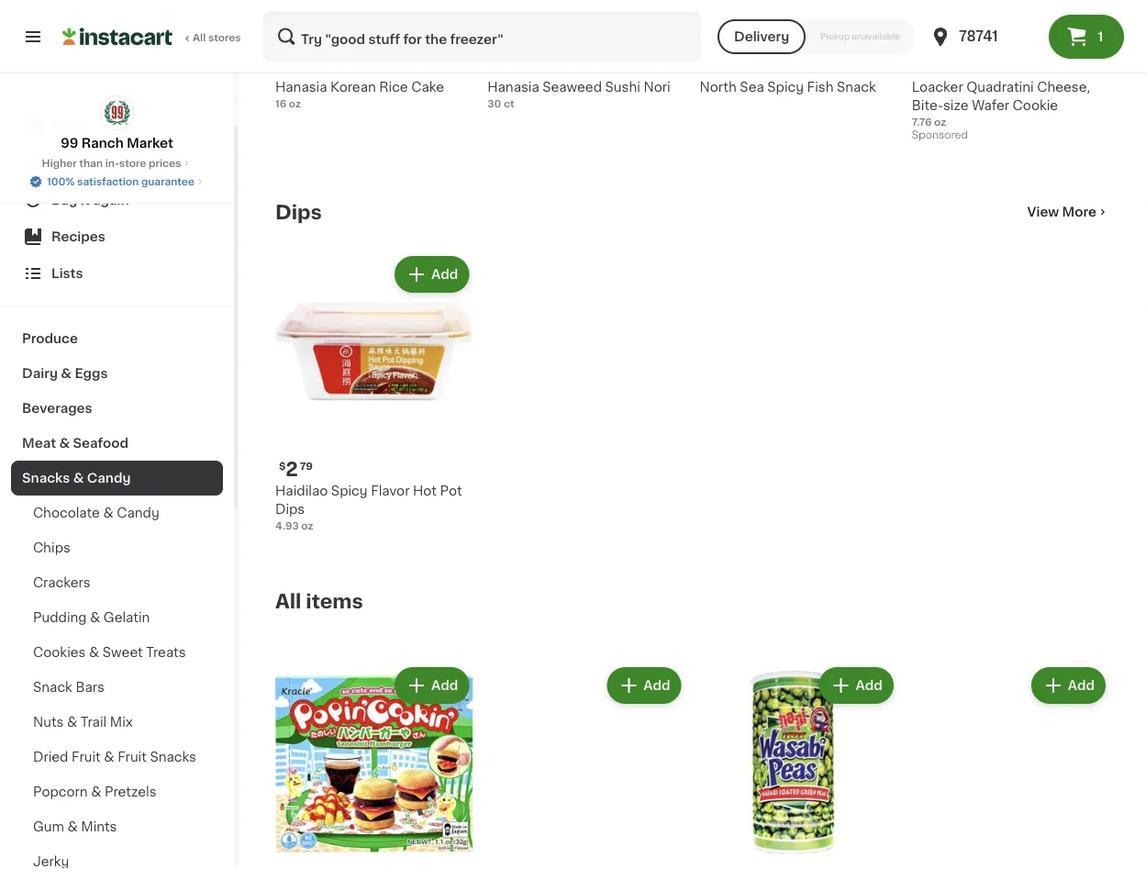 Task type: locate. For each thing, give the bounding box(es) containing it.
& down the snacks & candy link
[[103, 507, 114, 520]]

oz
[[289, 98, 301, 109], [935, 117, 947, 127], [301, 521, 313, 531]]

0 vertical spatial 2
[[710, 56, 723, 76]]

1 hanasia from the left
[[275, 81, 327, 93]]

seaweed
[[543, 81, 602, 93]]

candy for chocolate & candy
[[117, 507, 159, 520]]

candy for snacks & candy
[[87, 472, 131, 485]]

0 vertical spatial candy
[[87, 472, 131, 485]]

2 hanasia from the left
[[488, 81, 539, 93]]

0 vertical spatial snacks
[[22, 472, 70, 485]]

$ up north in the right of the page
[[704, 57, 710, 67]]

product group containing 6
[[912, 0, 1110, 146]]

& left gelatin
[[90, 611, 100, 624]]

beverages
[[22, 402, 92, 415]]

& for meat
[[59, 437, 70, 450]]

99 ranch market
[[61, 137, 173, 150]]

lists link
[[11, 255, 223, 292]]

& left eggs
[[61, 367, 72, 380]]

shop link
[[11, 108, 223, 145]]

& left the pretzels
[[91, 786, 101, 799]]

dried fruit & fruit snacks link
[[11, 740, 223, 775]]

guarantee
[[141, 177, 195, 187]]

$ inside $ 9 09
[[491, 57, 498, 67]]

higher than in-store prices
[[42, 158, 181, 168]]

0 horizontal spatial fruit
[[72, 751, 101, 764]]

$ 2 79
[[279, 460, 313, 479]]

all left items
[[275, 592, 302, 611]]

snacks up the pretzels
[[150, 751, 196, 764]]

1 horizontal spatial 2
[[710, 56, 723, 76]]

view
[[1028, 206, 1059, 219]]

snacks & candy
[[22, 472, 131, 485]]

snack up the nuts
[[33, 681, 72, 694]]

0 horizontal spatial hanasia
[[275, 81, 327, 93]]

1 horizontal spatial snacks
[[150, 751, 196, 764]]

spicy inside haidilao spicy flavor hot pot dips 4.93 oz
[[331, 484, 368, 497]]

&
[[61, 367, 72, 380], [59, 437, 70, 450], [73, 472, 84, 485], [103, 507, 114, 520], [90, 611, 100, 624], [89, 646, 99, 659], [67, 716, 77, 729], [104, 751, 114, 764], [91, 786, 101, 799], [67, 821, 78, 834]]

19
[[300, 57, 312, 67]]

oz inside haidilao spicy flavor hot pot dips 4.93 oz
[[301, 521, 313, 531]]

hanasia for 9
[[488, 81, 539, 93]]

nori
[[644, 81, 671, 93]]

$ 5 19
[[279, 56, 312, 76]]

$ inside $ 2 north sea spicy fish snack
[[704, 57, 710, 67]]

candy up chips link
[[117, 507, 159, 520]]

product group containing 2
[[275, 253, 473, 533]]

snacks
[[22, 472, 70, 485], [150, 751, 196, 764]]

oz up sponsored badge image
[[935, 117, 947, 127]]

5
[[286, 56, 299, 76]]

$ inside $ 5 19
[[279, 57, 286, 67]]

delivery button
[[718, 19, 806, 54]]

0 vertical spatial spicy
[[768, 81, 804, 93]]

hanasia inside hanasia seaweed sushi nori 30 ct
[[488, 81, 539, 93]]

haidilao
[[275, 484, 328, 497]]

None search field
[[263, 11, 701, 62]]

6
[[923, 56, 936, 76]]

hanasia up ct
[[488, 81, 539, 93]]

dried
[[33, 751, 68, 764]]

service type group
[[718, 19, 915, 54]]

dried fruit & fruit snacks
[[33, 751, 196, 764]]

0 horizontal spatial oz
[[289, 98, 301, 109]]

$ left '79'
[[279, 461, 286, 471]]

hanasia inside hanasia korean rice cake 16 oz
[[275, 81, 327, 93]]

1 vertical spatial snack
[[33, 681, 72, 694]]

$ 2 north sea spicy fish snack
[[700, 56, 876, 93]]

recipes link
[[11, 218, 223, 255]]

9
[[498, 56, 512, 76]]

78741
[[959, 30, 999, 43]]

cookies
[[33, 646, 86, 659]]

& for nuts
[[67, 716, 77, 729]]

more
[[1063, 206, 1097, 219]]

& inside "link"
[[90, 611, 100, 624]]

09
[[513, 57, 528, 67]]

chocolate
[[33, 507, 100, 520]]

crackers
[[33, 576, 91, 589]]

loacker
[[912, 81, 964, 93]]

all for all items
[[275, 592, 302, 611]]

snacks down meat
[[22, 472, 70, 485]]

pot
[[440, 484, 462, 497]]

0 horizontal spatial all
[[193, 33, 206, 43]]

trail
[[81, 716, 107, 729]]

oz right 4.93
[[301, 521, 313, 531]]

& right 'gum'
[[67, 821, 78, 834]]

$ 9 09
[[491, 56, 528, 76]]

rice
[[379, 81, 408, 93]]

0 horizontal spatial 2
[[286, 460, 298, 479]]

gum & mints
[[33, 821, 117, 834]]

$
[[279, 57, 286, 67], [491, 57, 498, 67], [704, 57, 710, 67], [279, 461, 286, 471]]

0 vertical spatial oz
[[289, 98, 301, 109]]

0 horizontal spatial spicy
[[331, 484, 368, 497]]

fruit up the pretzels
[[118, 751, 147, 764]]

2 for $ 2 79
[[286, 460, 298, 479]]

spicy left flavor
[[331, 484, 368, 497]]

item carousel region
[[275, 0, 1136, 172]]

spicy right the sea
[[768, 81, 804, 93]]

& left sweet
[[89, 646, 99, 659]]

market
[[127, 137, 173, 150]]

1 vertical spatial oz
[[935, 117, 947, 127]]

cookie
[[1013, 99, 1059, 112]]

dips inside haidilao spicy flavor hot pot dips 4.93 oz
[[275, 503, 305, 516]]

2 left '79'
[[286, 460, 298, 479]]

1
[[1098, 30, 1104, 43]]

lists
[[51, 267, 83, 280]]

meat & seafood link
[[11, 426, 223, 461]]

0 horizontal spatial snack
[[33, 681, 72, 694]]

candy down seafood
[[87, 472, 131, 485]]

all left stores
[[193, 33, 206, 43]]

sponsored badge image
[[912, 131, 968, 141]]

popcorn & pretzels link
[[11, 775, 223, 810]]

ranch
[[81, 137, 124, 150]]

nuts
[[33, 716, 64, 729]]

chips
[[33, 542, 71, 554]]

0 horizontal spatial snacks
[[22, 472, 70, 485]]

0 vertical spatial dips
[[275, 203, 322, 222]]

2 vertical spatial oz
[[301, 521, 313, 531]]

product group
[[912, 0, 1110, 146], [275, 253, 473, 533], [275, 664, 473, 869], [488, 664, 685, 869], [700, 664, 898, 869], [912, 664, 1110, 869]]

30
[[488, 98, 501, 109]]

1 dips from the top
[[275, 203, 322, 222]]

buy
[[51, 194, 77, 207]]

flavor
[[371, 484, 410, 497]]

2 dips from the top
[[275, 503, 305, 516]]

hanasia down $ 5 19
[[275, 81, 327, 93]]

all
[[193, 33, 206, 43], [275, 592, 302, 611]]

& right meat
[[59, 437, 70, 450]]

1 vertical spatial 2
[[286, 460, 298, 479]]

$ down best
[[279, 57, 286, 67]]

all for all stores
[[193, 33, 206, 43]]

& for gum
[[67, 821, 78, 834]]

mints
[[81, 821, 117, 834]]

fruit down nuts & trail mix
[[72, 751, 101, 764]]

0 vertical spatial snack
[[837, 81, 876, 93]]

$ inside $ 2 79
[[279, 461, 286, 471]]

treats
[[146, 646, 186, 659]]

oz right 16
[[289, 98, 301, 109]]

& down meat & seafood on the left bottom
[[73, 472, 84, 485]]

1 horizontal spatial fruit
[[118, 751, 147, 764]]

1 button
[[1049, 15, 1124, 59]]

2 inside $ 2 north sea spicy fish snack
[[710, 56, 723, 76]]

& for popcorn
[[91, 786, 101, 799]]

again
[[93, 194, 129, 207]]

all stores
[[193, 33, 241, 43]]

pudding & gelatin link
[[11, 600, 223, 635]]

1 horizontal spatial hanasia
[[488, 81, 539, 93]]

buy it again link
[[11, 182, 223, 218]]

snack right fish
[[837, 81, 876, 93]]

add button
[[397, 258, 467, 291], [397, 670, 467, 703], [609, 670, 680, 703], [821, 670, 892, 703], [1033, 670, 1104, 703]]

2 horizontal spatial oz
[[935, 117, 947, 127]]

best
[[281, 37, 301, 45]]

1 vertical spatial dips
[[275, 503, 305, 516]]

1 horizontal spatial oz
[[301, 521, 313, 531]]

1 horizontal spatial all
[[275, 592, 302, 611]]

0 vertical spatial all
[[193, 33, 206, 43]]

$ for 9
[[491, 57, 498, 67]]

chocolate & candy
[[33, 507, 159, 520]]

fish
[[807, 81, 834, 93]]

& down nuts & trail mix link
[[104, 751, 114, 764]]

& left trail
[[67, 716, 77, 729]]

$ left 09
[[491, 57, 498, 67]]

dairy
[[22, 367, 58, 380]]

1 vertical spatial spicy
[[331, 484, 368, 497]]

dairy & eggs
[[22, 367, 108, 380]]

1 horizontal spatial spicy
[[768, 81, 804, 93]]

1 vertical spatial all
[[275, 592, 302, 611]]

hanasia
[[275, 81, 327, 93], [488, 81, 539, 93]]

haidilao spicy flavor hot pot dips 4.93 oz
[[275, 484, 462, 531]]

1 horizontal spatial snack
[[837, 81, 876, 93]]

79
[[300, 461, 313, 471]]

1 vertical spatial candy
[[117, 507, 159, 520]]

sea
[[740, 81, 764, 93]]

snack
[[837, 81, 876, 93], [33, 681, 72, 694]]

dips
[[275, 203, 322, 222], [275, 503, 305, 516]]

deals
[[51, 157, 89, 170]]

2
[[710, 56, 723, 76], [286, 460, 298, 479]]

& inside "link"
[[59, 437, 70, 450]]

higher than in-store prices link
[[42, 156, 192, 171]]

100% satisfaction guarantee
[[47, 177, 195, 187]]

$ for 2
[[279, 461, 286, 471]]

jerky link
[[11, 845, 223, 869]]

2 up north in the right of the page
[[710, 56, 723, 76]]



Task type: vqa. For each thing, say whether or not it's contained in the screenshot.
the top the Snacks
yes



Task type: describe. For each thing, give the bounding box(es) containing it.
shop
[[51, 120, 86, 133]]

99 ranch market logo image
[[100, 95, 134, 130]]

hanasia for 5
[[275, 81, 327, 93]]

cake
[[411, 81, 444, 93]]

cheese,
[[1038, 81, 1091, 93]]

sushi
[[605, 81, 641, 93]]

& for snacks
[[73, 472, 84, 485]]

korean
[[330, 81, 376, 93]]

buy it again
[[51, 194, 129, 207]]

Search field
[[264, 13, 700, 61]]

99 ranch market link
[[61, 95, 173, 152]]

& for cookies
[[89, 646, 99, 659]]

jerky
[[33, 856, 69, 868]]

dips link
[[275, 201, 322, 224]]

& for pudding
[[90, 611, 100, 624]]

seafood
[[73, 437, 129, 450]]

eggs
[[75, 367, 108, 380]]

nuts & trail mix
[[33, 716, 133, 729]]

6 loacker quadratini cheese, bite-size wafer cookie 7.76 oz
[[912, 56, 1091, 127]]

beverages link
[[11, 391, 223, 426]]

bite-
[[912, 99, 944, 112]]

hanasia seaweed sushi nori 30 ct
[[488, 81, 671, 109]]

hanasia korean rice cake 16 oz
[[275, 81, 444, 109]]

100% satisfaction guarantee button
[[29, 171, 206, 189]]

4.93
[[275, 521, 299, 531]]

& for chocolate
[[103, 507, 114, 520]]

satisfaction
[[77, 177, 139, 187]]

78741 button
[[930, 11, 1040, 62]]

snack inside $ 2 north sea spicy fish snack
[[837, 81, 876, 93]]

all stores link
[[62, 11, 242, 62]]

sweet
[[103, 646, 143, 659]]

quadratini
[[967, 81, 1034, 93]]

meat
[[22, 437, 56, 450]]

crackers link
[[11, 565, 223, 600]]

nuts & trail mix link
[[11, 705, 223, 740]]

gum
[[33, 821, 64, 834]]

recipes
[[51, 230, 105, 243]]

size
[[944, 99, 969, 112]]

1 fruit from the left
[[72, 751, 101, 764]]

delivery
[[734, 30, 790, 43]]

deals link
[[11, 145, 223, 182]]

snack bars
[[33, 681, 105, 694]]

spicy inside $ 2 north sea spicy fish snack
[[768, 81, 804, 93]]

seller
[[303, 37, 327, 45]]

snacks & candy link
[[11, 461, 223, 496]]

view more
[[1028, 206, 1097, 219]]

it
[[81, 194, 90, 207]]

higher
[[42, 158, 77, 168]]

7.76
[[912, 117, 932, 127]]

2 for $ 2 north sea spicy fish snack
[[710, 56, 723, 76]]

pudding
[[33, 611, 87, 624]]

snack bars link
[[11, 670, 223, 705]]

dairy & eggs link
[[11, 356, 223, 391]]

hot
[[413, 484, 437, 497]]

all items
[[275, 592, 363, 611]]

$ for 5
[[279, 57, 286, 67]]

gelatin
[[104, 611, 150, 624]]

ct
[[504, 98, 515, 109]]

2 fruit from the left
[[118, 751, 147, 764]]

view more link
[[1028, 203, 1110, 222]]

100%
[[47, 177, 75, 187]]

pudding & gelatin
[[33, 611, 150, 624]]

instacart logo image
[[62, 26, 173, 48]]

snack inside snack bars link
[[33, 681, 72, 694]]

in-
[[105, 158, 119, 168]]

oz inside hanasia korean rice cake 16 oz
[[289, 98, 301, 109]]

1 vertical spatial snacks
[[150, 751, 196, 764]]

store
[[119, 158, 146, 168]]

oz inside 6 loacker quadratini cheese, bite-size wafer cookie 7.76 oz
[[935, 117, 947, 127]]

produce link
[[11, 321, 223, 356]]

& for dairy
[[61, 367, 72, 380]]

produce
[[22, 332, 78, 345]]

than
[[79, 158, 103, 168]]

cookies & sweet treats link
[[11, 635, 223, 670]]

gum & mints link
[[11, 810, 223, 845]]

best seller
[[281, 37, 327, 45]]

product group inside item carousel region
[[912, 0, 1110, 146]]

99
[[61, 137, 78, 150]]

cookies & sweet treats
[[33, 646, 186, 659]]

north
[[700, 81, 737, 93]]



